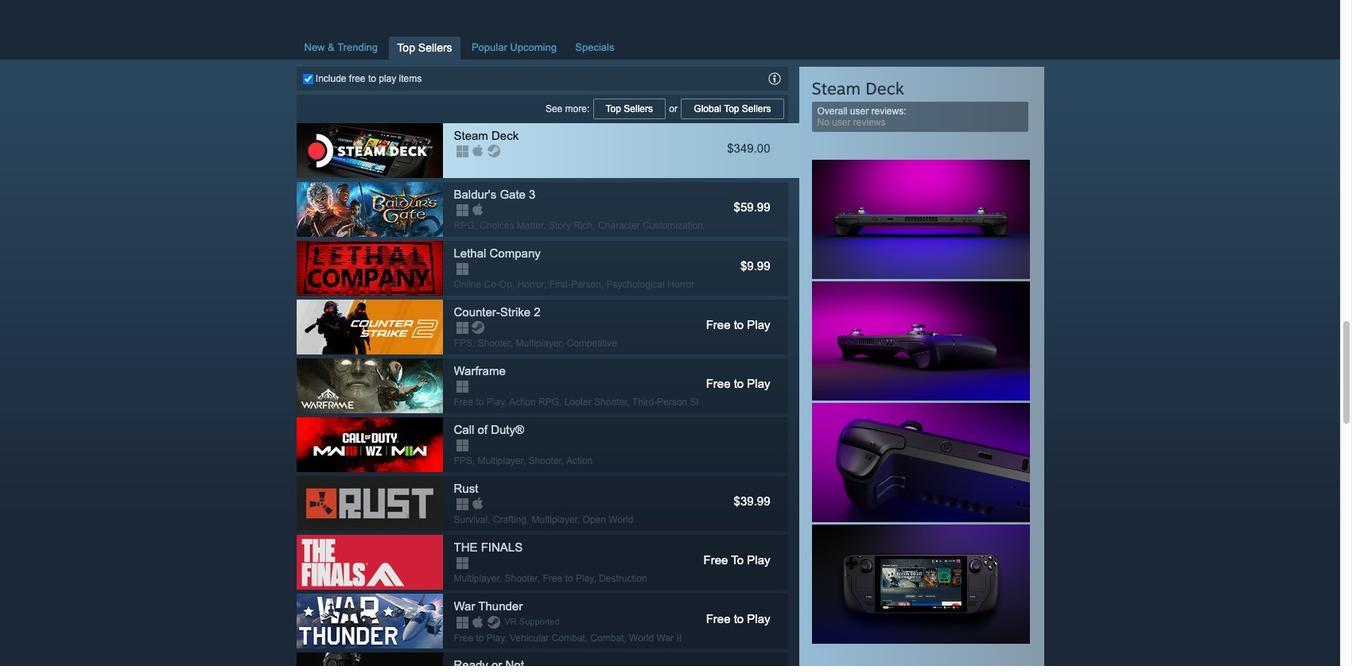 Task type: describe. For each thing, give the bounding box(es) containing it.
lethal
[[454, 246, 487, 260]]

multiplayer up war thunder
[[454, 574, 500, 585]]

, up the duty®
[[505, 397, 507, 408]]

counter-strike 2 image
[[296, 300, 443, 355]]

2 horizontal spatial sellers
[[742, 103, 772, 114]]

, left first-
[[544, 279, 547, 290]]

0 horizontal spatial sellers
[[418, 41, 453, 54]]

, right vehicular
[[585, 633, 588, 644]]

rust image
[[296, 476, 443, 531]]

global top sellers
[[694, 103, 772, 114]]

$39.99
[[734, 495, 771, 508]]

, left destruction
[[594, 574, 597, 585]]

trending
[[338, 41, 378, 53]]

new & trending
[[304, 41, 378, 53]]

play
[[379, 73, 397, 84]]

war thunder
[[454, 600, 523, 613]]

call of duty®
[[454, 423, 525, 437]]

reviews:
[[872, 106, 907, 117]]

global
[[694, 103, 722, 114]]

fps for fps , shooter , multiplayer , competitive
[[454, 338, 473, 349]]

online co-op , horror , first-person , psychological horror
[[454, 279, 695, 290]]

2 horror from the left
[[668, 279, 695, 290]]

upcoming
[[510, 41, 557, 53]]

vr
[[505, 617, 517, 627]]

crafting
[[493, 515, 527, 526]]

the
[[454, 541, 478, 554]]

&
[[328, 41, 335, 53]]

, left open
[[578, 515, 580, 526]]

call of duty® image
[[296, 418, 443, 472]]

supported
[[520, 617, 560, 627]]

free inside vr supported free to play , vehicular combat , combat , world war ii
[[454, 633, 474, 644]]

play inside vr supported free to play , vehicular combat , combat , world war ii
[[487, 633, 505, 644]]

0 vertical spatial world
[[609, 515, 634, 526]]

rust
[[454, 482, 479, 496]]

baldur's gate 3
[[454, 188, 536, 201]]

free to play for strike
[[706, 318, 771, 332]]

rich
[[574, 220, 593, 231]]

multiplayer left open
[[532, 515, 578, 526]]

more:
[[565, 103, 590, 114]]

3
[[529, 188, 536, 201]]

shooter up 'survival , crafting , multiplayer , open world'
[[529, 456, 562, 467]]

rpg , choices matter , story rich , character customization
[[454, 220, 703, 231]]

2
[[534, 305, 541, 319]]

destruction
[[599, 574, 648, 585]]

2 free to play from the top
[[706, 377, 771, 390]]

steam deck image
[[296, 123, 443, 178]]

psychological
[[607, 279, 665, 290]]

character
[[598, 220, 640, 231]]

, up thunder
[[500, 574, 502, 585]]

customization
[[643, 220, 703, 231]]

, left looter at the left bottom
[[559, 397, 562, 408]]

1 vertical spatial top sellers
[[606, 103, 653, 114]]

, down vr
[[505, 633, 507, 644]]

1 horror from the left
[[518, 279, 544, 290]]

to inside vr supported free to play , vehicular combat , combat , world war ii
[[476, 633, 484, 644]]

0 vertical spatial rpg
[[454, 220, 475, 231]]

multiplayer down the 2
[[516, 338, 562, 349]]

popular upcoming
[[472, 41, 557, 53]]

0 vertical spatial person
[[571, 279, 602, 290]]

finals
[[481, 541, 523, 554]]

survival
[[454, 515, 488, 526]]

free to play
[[704, 554, 771, 567]]

choices
[[480, 220, 515, 231]]

1 vertical spatial rpg
[[539, 397, 559, 408]]

company
[[490, 246, 541, 260]]

free
[[349, 73, 366, 84]]

0 vertical spatial war
[[454, 600, 475, 613]]

new
[[304, 41, 325, 53]]

multiplayer , shooter , free to play , destruction
[[454, 574, 648, 585]]

, down the duty®
[[524, 456, 526, 467]]

matter
[[517, 220, 544, 231]]

shooter right third-
[[690, 397, 724, 408]]

thunder
[[479, 600, 523, 613]]

competitive
[[567, 338, 618, 349]]

steam for steam deck overall user reviews: no user reviews
[[812, 78, 861, 98]]

deck for steam deck overall user reviews: no user reviews
[[866, 78, 905, 98]]

fps , shooter , multiplayer , competitive
[[454, 338, 618, 349]]

lethal company
[[454, 246, 541, 260]]

, up 'survival , crafting , multiplayer , open world'
[[562, 456, 564, 467]]

story
[[549, 220, 571, 231]]

online
[[454, 279, 482, 290]]

0 horizontal spatial action
[[510, 397, 536, 408]]

, right survival
[[527, 515, 529, 526]]

1 horizontal spatial action
[[567, 456, 593, 467]]

, right "co-"
[[512, 279, 515, 290]]

multiplayer down the duty®
[[478, 456, 524, 467]]

vehicular
[[510, 633, 549, 644]]



Task type: locate. For each thing, give the bounding box(es) containing it.
steam for steam deck
[[454, 129, 489, 142]]

$9.99
[[741, 259, 771, 273]]

top up "items"
[[397, 41, 415, 54]]

None checkbox
[[303, 74, 313, 84]]

war left ii
[[657, 633, 674, 644]]

co-
[[484, 279, 500, 290]]

1 vertical spatial person
[[658, 397, 688, 408]]

0 horizontal spatial rpg
[[454, 220, 475, 231]]

0 horizontal spatial steam
[[454, 129, 489, 142]]

steam deck
[[454, 129, 519, 142]]

person
[[571, 279, 602, 290], [658, 397, 688, 408]]

2 horizontal spatial top
[[724, 103, 740, 114]]

,
[[475, 220, 477, 231], [544, 220, 546, 231], [593, 220, 596, 231], [512, 279, 515, 290], [544, 279, 547, 290], [602, 279, 604, 290], [473, 338, 475, 349], [511, 338, 513, 349], [562, 338, 564, 349], [505, 397, 507, 408], [559, 397, 562, 408], [627, 397, 630, 408], [473, 456, 475, 467], [524, 456, 526, 467], [562, 456, 564, 467], [488, 515, 491, 526], [527, 515, 529, 526], [578, 515, 580, 526], [500, 574, 502, 585], [538, 574, 541, 585], [594, 574, 597, 585], [505, 633, 507, 644], [585, 633, 588, 644], [624, 633, 627, 644]]

see more:
[[546, 103, 593, 114]]

rpg
[[454, 220, 475, 231], [539, 397, 559, 408]]

free to play
[[706, 318, 771, 332], [706, 377, 771, 390], [706, 613, 771, 626]]

looter
[[565, 397, 592, 408]]

sellers left or
[[624, 103, 653, 114]]

top right more: on the top
[[606, 103, 622, 114]]

play
[[748, 318, 771, 332], [748, 377, 771, 390], [487, 397, 505, 408], [748, 554, 771, 567], [576, 574, 594, 585], [748, 613, 771, 626], [487, 633, 505, 644]]

see
[[546, 103, 563, 114]]

, down strike
[[511, 338, 513, 349]]

the finals
[[454, 541, 523, 554]]

0 horizontal spatial horror
[[518, 279, 544, 290]]

, up supported
[[538, 574, 541, 585]]

1 horizontal spatial war
[[657, 633, 674, 644]]

, up warframe
[[473, 338, 475, 349]]

, left character
[[593, 220, 596, 231]]

user right no
[[833, 117, 851, 128]]

baldur's
[[454, 188, 497, 201]]

2 fps from the top
[[454, 456, 473, 467]]

sellers
[[418, 41, 453, 54], [624, 103, 653, 114], [742, 103, 772, 114]]

1 free to play from the top
[[706, 318, 771, 332]]

1 combat from the left
[[552, 633, 585, 644]]

call
[[454, 423, 475, 437]]

top right the global
[[724, 103, 740, 114]]

, left "story"
[[544, 220, 546, 231]]

to
[[732, 554, 744, 567]]

steam up baldur's
[[454, 129, 489, 142]]

1 horizontal spatial deck
[[866, 78, 905, 98]]

steam deck overall user reviews: no user reviews
[[812, 78, 907, 128]]

user
[[851, 106, 869, 117], [833, 117, 851, 128]]

, left competitive
[[562, 338, 564, 349]]

include free to play items
[[313, 73, 422, 84]]

war thunder image
[[296, 594, 443, 649]]

fps for fps , multiplayer , shooter , action
[[454, 456, 473, 467]]

combat down supported
[[552, 633, 585, 644]]

$349.00
[[728, 141, 771, 155]]

1 horizontal spatial top
[[606, 103, 622, 114]]

overall
[[818, 106, 848, 117]]

world
[[609, 515, 634, 526], [630, 633, 654, 644]]

top sellers up "items"
[[397, 41, 453, 54]]

deck inside steam deck overall user reviews: no user reviews
[[866, 78, 905, 98]]

horror right op at the left top
[[518, 279, 544, 290]]

, left psychological
[[602, 279, 604, 290]]

deck up 'gate'
[[492, 129, 519, 142]]

multiplayer
[[516, 338, 562, 349], [478, 456, 524, 467], [532, 515, 578, 526], [454, 574, 500, 585]]

2 vertical spatial free to play
[[706, 613, 771, 626]]

specials
[[576, 41, 615, 53]]

war left thunder
[[454, 600, 475, 613]]

0 horizontal spatial combat
[[552, 633, 585, 644]]

vr supported free to play , vehicular combat , combat , world war ii
[[454, 617, 682, 644]]

global top sellers link
[[681, 98, 785, 120]]

warframe
[[454, 364, 506, 378]]

top sellers left or
[[606, 103, 653, 114]]

action down looter at the left bottom
[[567, 456, 593, 467]]

sellers up $349.00
[[742, 103, 772, 114]]

counter-
[[454, 305, 500, 319]]

shooter up thunder
[[505, 574, 538, 585]]

deck up reviews:
[[866, 78, 905, 98]]

war
[[454, 600, 475, 613], [657, 633, 674, 644]]

top sellers
[[397, 41, 453, 54], [606, 103, 653, 114]]

warframe image
[[296, 359, 443, 414]]

open
[[583, 515, 606, 526]]

horror right psychological
[[668, 279, 695, 290]]

1 vertical spatial deck
[[492, 129, 519, 142]]

0 vertical spatial top sellers
[[397, 41, 453, 54]]

1 horizontal spatial sellers
[[624, 103, 653, 114]]

first-
[[550, 279, 571, 290]]

1 vertical spatial steam
[[454, 129, 489, 142]]

war inside vr supported free to play , vehicular combat , combat , world war ii
[[657, 633, 674, 644]]

0 horizontal spatial top
[[397, 41, 415, 54]]

0 vertical spatial action
[[510, 397, 536, 408]]

no
[[818, 117, 830, 128]]

rpg left looter at the left bottom
[[539, 397, 559, 408]]

1 vertical spatial action
[[567, 456, 593, 467]]

1 horizontal spatial person
[[658, 397, 688, 408]]

1 horizontal spatial horror
[[668, 279, 695, 290]]

ready or not image
[[296, 653, 443, 667]]

deck for steam deck
[[492, 129, 519, 142]]

ii
[[677, 633, 682, 644]]

$59.99
[[734, 200, 771, 214]]

, left ii
[[624, 633, 627, 644]]

free to play , action rpg , looter shooter , third-person shooter
[[454, 397, 724, 408]]

1 horizontal spatial top sellers
[[606, 103, 653, 114]]

of
[[478, 423, 488, 437]]

world inside vr supported free to play , vehicular combat , combat , world war ii
[[630, 633, 654, 644]]

fps up warframe
[[454, 338, 473, 349]]

lethal company image
[[296, 241, 443, 296]]

0 horizontal spatial deck
[[492, 129, 519, 142]]

fps , multiplayer , shooter , action
[[454, 456, 593, 467]]

0 horizontal spatial war
[[454, 600, 475, 613]]

action up the duty®
[[510, 397, 536, 408]]

survival , crafting , multiplayer , open world
[[454, 515, 634, 526]]

shooter up warframe
[[478, 338, 511, 349]]

or
[[667, 103, 681, 114]]

1 vertical spatial war
[[657, 633, 674, 644]]

0 vertical spatial deck
[[866, 78, 905, 98]]

world left ii
[[630, 633, 654, 644]]

, left third-
[[627, 397, 630, 408]]

include
[[316, 73, 347, 84]]

items
[[399, 73, 422, 84]]

3 free to play from the top
[[706, 613, 771, 626]]

horror
[[518, 279, 544, 290], [668, 279, 695, 290]]

, left choices
[[475, 220, 477, 231]]

1 fps from the top
[[454, 338, 473, 349]]

0 vertical spatial fps
[[454, 338, 473, 349]]

steam up the overall
[[812, 78, 861, 98]]

0 horizontal spatial top sellers
[[397, 41, 453, 54]]

fps up rust
[[454, 456, 473, 467]]

rpg up lethal
[[454, 220, 475, 231]]

shooter right looter at the left bottom
[[595, 397, 627, 408]]

fps
[[454, 338, 473, 349], [454, 456, 473, 467]]

0 vertical spatial free to play
[[706, 318, 771, 332]]

1 horizontal spatial rpg
[[539, 397, 559, 408]]

duty®
[[491, 423, 525, 437]]

free to play for thunder
[[706, 613, 771, 626]]

, up rust
[[473, 456, 475, 467]]

1 vertical spatial fps
[[454, 456, 473, 467]]

action
[[510, 397, 536, 408], [567, 456, 593, 467]]

baldur's gate 3 image
[[296, 182, 443, 237]]

steam
[[812, 78, 861, 98], [454, 129, 489, 142]]

reviews
[[854, 117, 886, 128]]

to
[[368, 73, 376, 84], [734, 318, 744, 332], [734, 377, 744, 390], [476, 397, 484, 408], [565, 574, 573, 585], [734, 613, 744, 626], [476, 633, 484, 644]]

1 vertical spatial world
[[630, 633, 654, 644]]

the finals image
[[296, 535, 443, 590]]

counter-strike 2
[[454, 305, 541, 319]]

1 horizontal spatial steam
[[812, 78, 861, 98]]

, left crafting
[[488, 515, 491, 526]]

0 horizontal spatial person
[[571, 279, 602, 290]]

third-
[[633, 397, 658, 408]]

0 vertical spatial steam
[[812, 78, 861, 98]]

1 horizontal spatial combat
[[591, 633, 624, 644]]

shooter
[[478, 338, 511, 349], [595, 397, 627, 408], [690, 397, 724, 408], [529, 456, 562, 467], [505, 574, 538, 585]]

popular
[[472, 41, 508, 53]]

top sellers link
[[593, 98, 667, 120]]

1 vertical spatial free to play
[[706, 377, 771, 390]]

strike
[[500, 305, 531, 319]]

combat
[[552, 633, 585, 644], [591, 633, 624, 644]]

steam inside steam deck overall user reviews: no user reviews
[[812, 78, 861, 98]]

world right open
[[609, 515, 634, 526]]

gate
[[500, 188, 526, 201]]

top
[[397, 41, 415, 54], [606, 103, 622, 114], [724, 103, 740, 114]]

sellers up "items"
[[418, 41, 453, 54]]

free
[[706, 318, 731, 332], [706, 377, 731, 390], [454, 397, 474, 408], [704, 554, 729, 567], [543, 574, 563, 585], [706, 613, 731, 626], [454, 633, 474, 644]]

2 combat from the left
[[591, 633, 624, 644]]

user right the overall
[[851, 106, 869, 117]]

op
[[500, 279, 512, 290]]

combat down destruction
[[591, 633, 624, 644]]



Task type: vqa. For each thing, say whether or not it's contained in the screenshot.


